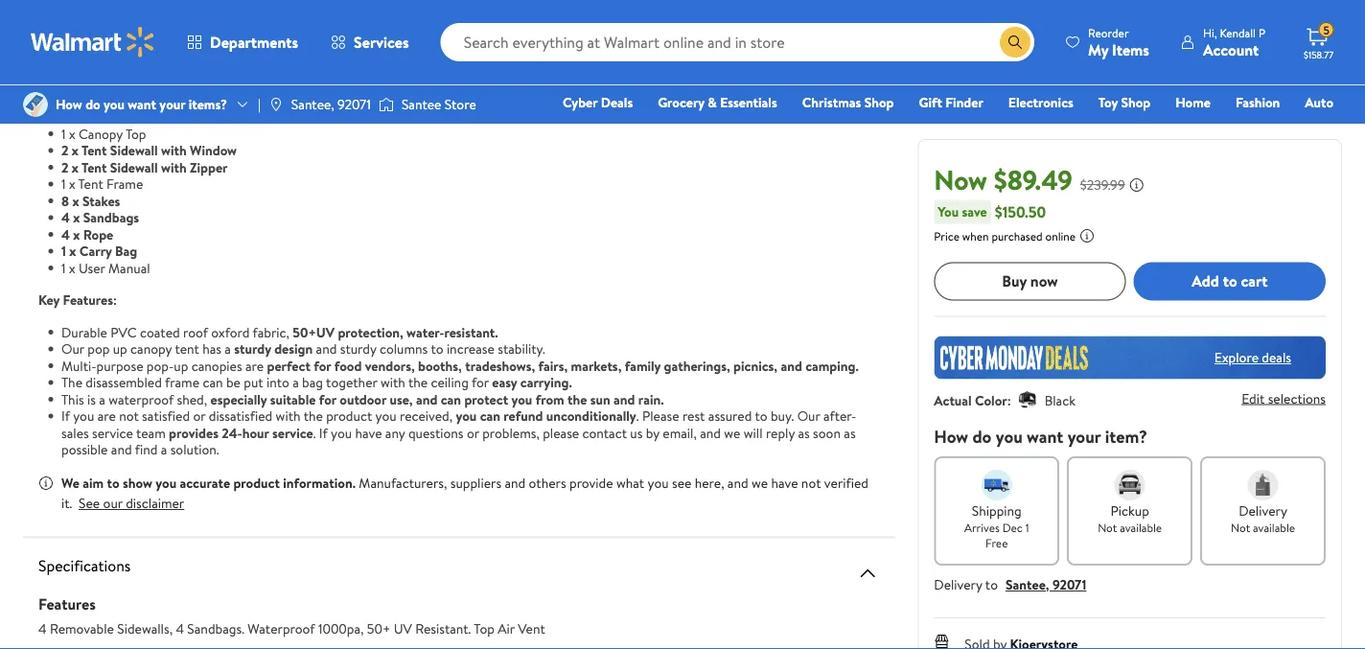 Task type: vqa. For each thing, say whether or not it's contained in the screenshot.
pouch
no



Task type: describe. For each thing, give the bounding box(es) containing it.
adjustable
[[61, 26, 123, 45]]

carrying.
[[521, 373, 572, 392]]

how do you want your items?
[[56, 95, 227, 114]]

toy shop link
[[1090, 92, 1160, 113]]

&
[[708, 93, 717, 112]]

our inside . please rest assured to buy. our after- sales service team
[[798, 407, 820, 425]]

0 horizontal spatial santee,
[[291, 95, 334, 114]]

show
[[123, 474, 152, 492]]

do for how do you want your item?
[[973, 425, 992, 449]]

provide
[[570, 474, 613, 492]]

reorder
[[1088, 24, 1129, 41]]

coated
[[140, 323, 180, 341]]

1 inside shipping arrives dec 1 free
[[1026, 519, 1030, 535]]

$239.99
[[1081, 175, 1125, 194]]

manufacturers,
[[359, 474, 447, 492]]

rope
[[83, 225, 113, 244]]

we inside . if you have any questions or problems, please contact us by email, and we will reply as soon as possible and find a solution.
[[724, 423, 741, 442]]

grocery
[[658, 93, 705, 112]]

into
[[267, 373, 289, 392]]

expanded
[[61, 43, 118, 62]]

shop for toy shop
[[1121, 93, 1151, 112]]

free
[[986, 534, 1008, 551]]

to down free
[[986, 575, 998, 594]]

one debit link
[[1178, 119, 1260, 140]]

electronics link
[[1000, 92, 1082, 113]]

2 service from the left
[[272, 423, 313, 442]]

santee, 92071
[[291, 95, 371, 114]]

8.1
[[174, 26, 189, 45]]

email,
[[663, 423, 697, 442]]

fashion
[[1236, 93, 1280, 112]]

not for delivery
[[1231, 519, 1251, 535]]

do for how do you want your items?
[[85, 95, 100, 114]]

features:
[[63, 291, 117, 309]]

your for items?
[[160, 95, 185, 114]]

you left received,
[[375, 407, 397, 425]]

especially
[[210, 390, 267, 409]]

refund
[[504, 407, 543, 425]]

suppliers
[[450, 474, 502, 492]]

0 horizontal spatial if
[[61, 407, 70, 425]]

|
[[258, 95, 261, 114]]

key features:
[[38, 291, 117, 309]]

2 8.2" from the left
[[258, 60, 280, 79]]

24-
[[222, 423, 242, 442]]

buy now button
[[934, 262, 1126, 300]]

santee
[[402, 95, 442, 114]]

0 horizontal spatial the
[[304, 407, 323, 425]]

christmas shop link
[[794, 92, 903, 113]]

. for if
[[313, 423, 316, 442]]

be
[[226, 373, 241, 392]]

pickup not available
[[1098, 501, 1162, 535]]

after-
[[824, 407, 857, 425]]

1 sturdy from the left
[[234, 339, 271, 358]]

edit selections button
[[1242, 389, 1326, 408]]

you up possible
[[73, 407, 94, 425]]

2 horizontal spatial the
[[568, 390, 587, 409]]

and right email,
[[700, 423, 721, 442]]

you down :
[[996, 425, 1023, 449]]

and right design
[[316, 339, 337, 358]]

vendors,
[[365, 356, 415, 375]]

you up 'canopy'
[[104, 95, 125, 114]]

to inside . please rest assured to buy. our after- sales service team
[[755, 407, 768, 425]]

top inside top tube: 5x 0.55 mm adjustable height: 8.1 - 8.5 ft expanded dimensions: 10 x 10 x 8.5 ft packed dimensions: 46.8" x 8.2" x 8.2"
[[61, 10, 82, 28]]

debit
[[1219, 120, 1252, 139]]

solution.
[[170, 440, 219, 459]]

deals
[[1262, 348, 1292, 367]]

want for items?
[[128, 95, 156, 114]]

please
[[543, 423, 579, 442]]

water-
[[407, 323, 444, 341]]

pop
[[87, 339, 110, 358]]

registry link
[[1104, 119, 1171, 140]]

0 horizontal spatial 8.5
[[200, 26, 218, 45]]

a left bag
[[293, 373, 299, 392]]

stakes
[[82, 191, 120, 210]]

satisfied
[[142, 407, 190, 425]]

you inside . if you have any questions or problems, please contact us by email, and we will reply as soon as possible and find a solution.
[[331, 423, 352, 442]]

registry
[[1113, 120, 1162, 139]]

easy
[[492, 373, 517, 392]]

add to cart button
[[1134, 262, 1326, 300]]

your for item?
[[1068, 425, 1101, 449]]

if you are not satisfied or dissatisfied with the product you received, you can refund unconditionally
[[61, 407, 636, 425]]

sales
[[61, 423, 89, 442]]

walmart image
[[31, 27, 155, 58]]

tradeshows,
[[465, 356, 535, 375]]

how for how do you want your items?
[[56, 95, 82, 114]]

pvc
[[111, 323, 137, 341]]

. if you have any questions or problems, please contact us by email, and we will reply as soon as possible and find a solution.
[[61, 423, 856, 459]]

ceiling
[[431, 373, 469, 392]]

a right is
[[99, 390, 105, 409]]

delivery to santee, 92071
[[934, 575, 1087, 594]]

and right use, at the left of the page
[[416, 390, 438, 409]]

departments button
[[171, 19, 315, 65]]

find
[[135, 440, 158, 459]]

you down ceiling
[[456, 407, 477, 425]]

Search search field
[[441, 23, 1035, 61]]

explore deals
[[1215, 348, 1292, 367]]

1 x canopy top 2 x tent sidewall with window 2 x tent sidewall with zipper 1 x tent frame 8 x stakes 4 x sandbags 4 x rope 1 x carry bag 1 x user manual
[[61, 124, 237, 277]]

cyber monday deals image
[[934, 336, 1326, 379]]

have inside . if you have any questions or problems, please contact us by email, and we will reply as soon as possible and find a solution.
[[355, 423, 382, 442]]

intent image for delivery image
[[1248, 470, 1279, 500]]

tent
[[175, 339, 199, 358]]

from
[[536, 390, 564, 409]]

1 horizontal spatial the
[[408, 373, 428, 392]]

others
[[529, 474, 566, 492]]

2 sturdy from the left
[[340, 339, 376, 358]]

increase
[[447, 339, 495, 358]]

roof
[[183, 323, 208, 341]]

assured
[[708, 407, 752, 425]]

protection,
[[338, 323, 403, 341]]

hour
[[242, 423, 269, 442]]

design
[[274, 339, 313, 358]]

gift finder link
[[910, 92, 992, 113]]

how for how do you want your item?
[[934, 425, 969, 449]]

and right picnics,
[[781, 356, 802, 375]]

1 left the user
[[61, 258, 66, 277]]

zipper
[[190, 158, 228, 176]]

durable
[[61, 323, 107, 341]]

0 horizontal spatial or
[[193, 407, 206, 425]]

rest
[[683, 407, 705, 425]]

1000pa,
[[318, 619, 364, 638]]

fairs,
[[539, 356, 568, 375]]

frame
[[107, 175, 143, 193]]

1 horizontal spatial up
[[174, 356, 188, 375]]

arrives
[[965, 519, 1000, 535]]

for left easy
[[472, 373, 489, 392]]

0 horizontal spatial are
[[97, 407, 116, 425]]

you up disclaimer
[[156, 474, 177, 492]]

cart
[[1241, 270, 1268, 292]]

vent
[[518, 619, 545, 638]]

add to cart
[[1192, 270, 1268, 292]]

waterproof
[[108, 390, 174, 409]]

to inside button
[[1223, 270, 1238, 292]]

black
[[1045, 391, 1076, 409]]

1 vertical spatial 92071
[[1053, 575, 1087, 594]]

mm
[[164, 10, 186, 28]]



Task type: locate. For each thing, give the bounding box(es) containing it.
0 horizontal spatial can
[[203, 373, 223, 392]]

1 vertical spatial do
[[973, 425, 992, 449]]

 image right |
[[268, 97, 284, 112]]

and left find
[[111, 440, 132, 459]]

do down color
[[973, 425, 992, 449]]

are
[[245, 356, 264, 375], [97, 407, 116, 425]]

gift finder
[[919, 93, 984, 112]]

delivery for to
[[934, 575, 983, 594]]

service
[[92, 423, 133, 442], [272, 423, 313, 442]]

0 horizontal spatial 8.2"
[[223, 60, 245, 79]]

top inside features 4 removable sidewalls, 4 sandbags. waterproof 1000pa, 50+ uv resistant. top air vent
[[474, 619, 495, 638]]

pickup
[[1111, 501, 1150, 520]]

and right here,
[[728, 474, 749, 492]]

1 vertical spatial not
[[802, 474, 821, 492]]

product down together
[[326, 407, 372, 425]]

2 shop from the left
[[1121, 93, 1151, 112]]

4
[[61, 208, 70, 227], [61, 225, 70, 244], [38, 619, 47, 638], [176, 619, 184, 638]]

0 vertical spatial how
[[56, 95, 82, 114]]

not inside manufacturers, suppliers and others provide what you see here, and we have not verified it.
[[802, 474, 821, 492]]

can left be
[[203, 373, 223, 392]]

8.5 up |
[[248, 43, 266, 62]]

our inside durable pvc coated roof oxford fabric, 50+uv protection, water-resistant. our pop up canopy tent has a sturdy design and sturdy columns to increase stability. multi-purpose pop-up canopies are perfect for food vendors, booths, tradeshows, fairs, markets, family gatherings, picnics, and camping. the disassembled frame can be put into a bag together with the ceiling for easy carrying. this is a waterproof shed, especially suitable for outdoor use, and can protect you from the sun and rain.
[[61, 339, 84, 358]]

available inside delivery not available
[[1253, 519, 1296, 535]]

to right aim
[[107, 474, 119, 492]]

price when purchased online
[[934, 228, 1076, 244]]

1 vertical spatial want
[[1027, 425, 1064, 449]]

shop up registry link
[[1121, 93, 1151, 112]]

the left ceiling
[[408, 373, 428, 392]]

not down intent image for pickup
[[1098, 519, 1117, 535]]

not inside delivery not available
[[1231, 519, 1251, 535]]

1 vertical spatial delivery
[[934, 575, 983, 594]]

1 sidewall from the top
[[110, 141, 158, 160]]

1 horizontal spatial service
[[272, 423, 313, 442]]

available down intent image for delivery
[[1253, 519, 1296, 535]]

ft right -
[[222, 26, 236, 45]]

0 vertical spatial not
[[119, 407, 139, 425]]

0 vertical spatial your
[[160, 95, 185, 114]]

delivery
[[1239, 501, 1288, 520], [934, 575, 983, 594]]

up right the pop
[[113, 339, 127, 358]]

1 horizontal spatial 92071
[[1053, 575, 1087, 594]]

8 x
[[61, 191, 79, 210]]

you down outdoor
[[331, 423, 352, 442]]

air
[[498, 619, 515, 638]]

we left will
[[724, 423, 741, 442]]

. down suitable
[[313, 423, 316, 442]]

ft right 46.8"
[[269, 43, 283, 62]]

we
[[61, 474, 80, 492]]

0 horizontal spatial 92071
[[338, 95, 371, 114]]

0 vertical spatial santee,
[[291, 95, 334, 114]]

0 horizontal spatial up
[[113, 339, 127, 358]]

our right buy. at the bottom right
[[798, 407, 820, 425]]

dissatisfied
[[209, 407, 273, 425]]

1 horizontal spatial our
[[798, 407, 820, 425]]

have left any
[[355, 423, 382, 442]]

oxford
[[211, 323, 250, 341]]

shop for christmas shop
[[865, 93, 894, 112]]

0 horizontal spatial service
[[92, 423, 133, 442]]

when
[[963, 228, 989, 244]]

if up information.
[[319, 423, 328, 442]]

see our disclaimer button
[[79, 494, 184, 513]]

1 horizontal spatial top
[[125, 124, 146, 143]]

buy now
[[1002, 270, 1058, 292]]

1 8.2" from the left
[[223, 60, 245, 79]]

2 horizontal spatial top
[[474, 619, 495, 638]]

top down how do you want your items? in the left top of the page
[[125, 124, 146, 143]]

santee, down free
[[1006, 575, 1050, 594]]

1 horizontal spatial product
[[326, 407, 372, 425]]

price
[[934, 228, 960, 244]]

you inside manufacturers, suppliers and others provide what you see here, and we have not verified it.
[[648, 474, 669, 492]]

1 horizontal spatial ft
[[269, 43, 283, 62]]

0 horizontal spatial delivery
[[934, 575, 983, 594]]

$150.50
[[995, 201, 1046, 222]]

2
[[61, 158, 69, 176]]

do up 'canopy'
[[85, 95, 100, 114]]

together
[[326, 373, 377, 392]]

1 horizontal spatial not
[[1231, 519, 1251, 535]]

have inside manufacturers, suppliers and others provide what you see here, and we have not verified it.
[[771, 474, 798, 492]]

 image for santee, 92071
[[268, 97, 284, 112]]

1 horizontal spatial or
[[467, 423, 479, 442]]

 image
[[23, 92, 48, 117]]

a inside . if you have any questions or problems, please contact us by email, and we will reply as soon as possible and find a solution.
[[161, 440, 167, 459]]

8.5 right -
[[200, 26, 218, 45]]

your left items?
[[160, 95, 185, 114]]

2 vertical spatial top
[[474, 619, 495, 638]]

0 vertical spatial 92071
[[338, 95, 371, 114]]

0 vertical spatial product
[[326, 407, 372, 425]]

dimensions: down 'height:'
[[106, 60, 177, 79]]

product
[[326, 407, 372, 425], [233, 474, 280, 492]]

provides
[[169, 423, 219, 442]]

bag
[[115, 242, 137, 260]]

1 shop from the left
[[865, 93, 894, 112]]

1 vertical spatial your
[[1068, 425, 1101, 449]]

2 10 from the left
[[221, 43, 234, 62]]

0 horizontal spatial have
[[355, 423, 382, 442]]

for left food
[[314, 356, 331, 375]]

purpose
[[96, 356, 143, 375]]

auto registry
[[1113, 93, 1334, 139]]

santee store
[[402, 95, 476, 114]]

cyber
[[563, 93, 598, 112]]

see
[[79, 494, 100, 513]]

kendall
[[1220, 24, 1256, 41]]

color
[[975, 391, 1008, 409]]

add
[[1192, 270, 1220, 292]]

1 horizontal spatial are
[[245, 356, 264, 375]]

how down actual
[[934, 425, 969, 449]]

1 horizontal spatial we
[[752, 474, 768, 492]]

46.8"
[[180, 60, 210, 79]]

us
[[630, 423, 643, 442]]

. inside . if you have any questions or problems, please contact us by email, and we will reply as soon as possible and find a solution.
[[313, 423, 316, 442]]

you save $150.50
[[938, 201, 1046, 222]]

gift
[[919, 93, 943, 112]]

sidewall up stakes
[[110, 158, 158, 176]]

our left the pop
[[61, 339, 84, 358]]

 image left santee
[[379, 95, 394, 114]]

you inside durable pvc coated roof oxford fabric, 50+uv protection, water-resistant. our pop up canopy tent has a sturdy design and sturdy columns to increase stability. multi-purpose pop-up canopies are perfect for food vendors, booths, tradeshows, fairs, markets, family gatherings, picnics, and camping. the disassembled frame can be put into a bag together with the ceiling for easy carrying. this is a waterproof shed, especially suitable for outdoor use, and can protect you from the sun and rain.
[[512, 390, 533, 409]]

shop right christmas
[[865, 93, 894, 112]]

for right suitable
[[319, 390, 337, 409]]

a right find
[[161, 440, 167, 459]]

0 horizontal spatial ft
[[222, 26, 236, 45]]

to right columns
[[431, 339, 444, 358]]

0 vertical spatial want
[[128, 95, 156, 114]]

available for pickup
[[1120, 519, 1162, 535]]

1 horizontal spatial how
[[934, 425, 969, 449]]

multi-
[[61, 356, 96, 375]]

do
[[85, 95, 100, 114], [973, 425, 992, 449]]

1 horizontal spatial 8.5
[[248, 43, 266, 62]]

top inside 1 x canopy top 2 x tent sidewall with window 2 x tent sidewall with zipper 1 x tent frame 8 x stakes 4 x sandbags 4 x rope 1 x carry bag 1 x user manual
[[125, 124, 146, 143]]

 image
[[379, 95, 394, 114], [268, 97, 284, 112]]

1 vertical spatial santee,
[[1006, 575, 1050, 594]]

1 horizontal spatial not
[[802, 474, 821, 492]]

fabric,
[[253, 323, 290, 341]]

0 vertical spatial delivery
[[1239, 501, 1288, 520]]

not for pickup
[[1098, 519, 1117, 535]]

now
[[1031, 270, 1058, 292]]

1 horizontal spatial available
[[1253, 519, 1296, 535]]

want for item?
[[1027, 425, 1064, 449]]

we right here,
[[752, 474, 768, 492]]

1 vertical spatial have
[[771, 474, 798, 492]]

1 vertical spatial our
[[798, 407, 820, 425]]

with inside durable pvc coated roof oxford fabric, 50+uv protection, water-resistant. our pop up canopy tent has a sturdy design and sturdy columns to increase stability. multi-purpose pop-up canopies are perfect for food vendors, booths, tradeshows, fairs, markets, family gatherings, picnics, and camping. the disassembled frame can be put into a bag together with the ceiling for easy carrying. this is a waterproof shed, especially suitable for outdoor use, and can protect you from the sun and rain.
[[381, 373, 405, 392]]

if left is
[[61, 407, 70, 425]]

or right satisfied
[[193, 407, 206, 425]]

are right is
[[97, 407, 116, 425]]

0 vertical spatial do
[[85, 95, 100, 114]]

to left buy. at the bottom right
[[755, 407, 768, 425]]

1 not from the left
[[1098, 519, 1117, 535]]

. inside . please rest assured to buy. our after- sales service team
[[636, 407, 639, 425]]

the left the sun
[[568, 390, 587, 409]]

service inside . please rest assured to buy. our after- sales service team
[[92, 423, 133, 442]]

1 horizontal spatial .
[[636, 407, 639, 425]]

0 horizontal spatial shop
[[865, 93, 894, 112]]

0 horizontal spatial we
[[724, 423, 741, 442]]

are right be
[[245, 356, 264, 375]]

as right soon
[[844, 423, 856, 442]]

. for please
[[636, 407, 639, 425]]

1 vertical spatial how
[[934, 425, 969, 449]]

0 vertical spatial are
[[245, 356, 264, 375]]

has
[[203, 339, 222, 358]]

how down the packed
[[56, 95, 82, 114]]

1 right dec
[[1026, 519, 1030, 535]]

delivery down intent image for delivery
[[1239, 501, 1288, 520]]

selections
[[1268, 389, 1326, 408]]

1 down 2 x
[[61, 175, 66, 193]]

our
[[103, 494, 123, 513]]

aim
[[83, 474, 104, 492]]

2 horizontal spatial can
[[480, 407, 501, 425]]

10 right 46.8"
[[221, 43, 234, 62]]

and left others
[[505, 474, 526, 492]]

or down protect
[[467, 423, 479, 442]]

uv
[[394, 619, 412, 638]]

waterproof
[[248, 619, 315, 638]]

0 horizontal spatial want
[[128, 95, 156, 114]]

put
[[244, 373, 263, 392]]

you
[[104, 95, 125, 114], [512, 390, 533, 409], [73, 407, 94, 425], [375, 407, 397, 425], [456, 407, 477, 425], [331, 423, 352, 442], [996, 425, 1023, 449], [156, 474, 177, 492], [648, 474, 669, 492]]

are inside durable pvc coated roof oxford fabric, 50+uv protection, water-resistant. our pop up canopy tent has a sturdy design and sturdy columns to increase stability. multi-purpose pop-up canopies are perfect for food vendors, booths, tradeshows, fairs, markets, family gatherings, picnics, and camping. the disassembled frame can be put into a bag together with the ceiling for easy carrying. this is a waterproof shed, especially suitable for outdoor use, and can protect you from the sun and rain.
[[245, 356, 264, 375]]

not inside 'pickup not available'
[[1098, 519, 1117, 535]]

1 horizontal spatial your
[[1068, 425, 1101, 449]]

frame
[[165, 373, 200, 392]]

booths,
[[418, 356, 462, 375]]

. left the by
[[636, 407, 639, 425]]

can left refund
[[480, 407, 501, 425]]

have down reply
[[771, 474, 798, 492]]

0 horizontal spatial do
[[85, 95, 100, 114]]

1 left carry
[[61, 242, 66, 260]]

2 available from the left
[[1253, 519, 1296, 535]]

available for delivery
[[1253, 519, 1296, 535]]

1 10 from the left
[[195, 43, 208, 62]]

0 horizontal spatial our
[[61, 339, 84, 358]]

1 horizontal spatial do
[[973, 425, 992, 449]]

sidewall up frame
[[110, 141, 158, 160]]

to left cart
[[1223, 270, 1238, 292]]

or inside . if you have any questions or problems, please contact us by email, and we will reply as soon as possible and find a solution.
[[467, 423, 479, 442]]

delivery inside delivery not available
[[1239, 501, 1288, 520]]

camping.
[[806, 356, 859, 375]]

0 horizontal spatial available
[[1120, 519, 1162, 535]]

explore deals link
[[1207, 340, 1299, 374]]

dimensions:
[[121, 43, 192, 62], [106, 60, 177, 79]]

you left see
[[648, 474, 669, 492]]

santee, right |
[[291, 95, 334, 114]]

toy
[[1099, 93, 1118, 112]]

received,
[[400, 407, 453, 425]]

available down intent image for pickup
[[1120, 519, 1162, 535]]

to inside durable pvc coated roof oxford fabric, 50+uv protection, water-resistant. our pop up canopy tent has a sturdy design and sturdy columns to increase stability. multi-purpose pop-up canopies are perfect for food vendors, booths, tradeshows, fairs, markets, family gatherings, picnics, and camping. the disassembled frame can be put into a bag together with the ceiling for easy carrying. this is a waterproof shed, especially suitable for outdoor use, and can protect you from the sun and rain.
[[431, 339, 444, 358]]

canopies
[[192, 356, 242, 375]]

home link
[[1167, 92, 1220, 113]]

0 horizontal spatial  image
[[268, 97, 284, 112]]

1 vertical spatial are
[[97, 407, 116, 425]]

if inside . if you have any questions or problems, please contact us by email, and we will reply as soon as possible and find a solution.
[[319, 423, 328, 442]]

1 horizontal spatial if
[[319, 423, 328, 442]]

a right has
[[225, 339, 231, 358]]

1 horizontal spatial  image
[[379, 95, 394, 114]]

save
[[962, 202, 987, 221]]

not left verified
[[802, 474, 821, 492]]

fashion link
[[1227, 92, 1289, 113]]

search icon image
[[1008, 35, 1023, 50]]

0 horizontal spatial your
[[160, 95, 185, 114]]

online
[[1046, 228, 1076, 244]]

learn more about strikethrough prices image
[[1129, 177, 1145, 192]]

provides 24-hour service
[[169, 423, 313, 442]]

product down hour
[[233, 474, 280, 492]]

intent image for shipping image
[[982, 470, 1012, 500]]

0 horizontal spatial not
[[119, 407, 139, 425]]

sturdy up put
[[234, 339, 271, 358]]

as left soon
[[798, 423, 810, 442]]

0 horizontal spatial sturdy
[[234, 339, 271, 358]]

available inside 'pickup not available'
[[1120, 519, 1162, 535]]

0 horizontal spatial .
[[313, 423, 316, 442]]

up right the canopy
[[174, 356, 188, 375]]

carry
[[79, 242, 112, 260]]

height:
[[127, 26, 171, 45]]

2 not from the left
[[1231, 519, 1251, 535]]

key
[[38, 291, 60, 309]]

your left "item?"
[[1068, 425, 1101, 449]]

perfect
[[267, 356, 311, 375]]

0 horizontal spatial 10
[[195, 43, 208, 62]]

2 as from the left
[[844, 423, 856, 442]]

1 horizontal spatial want
[[1027, 425, 1064, 449]]

50+
[[367, 619, 391, 638]]

1 horizontal spatial delivery
[[1239, 501, 1288, 520]]

0 vertical spatial we
[[724, 423, 741, 442]]

top left tube:
[[61, 10, 82, 28]]

0 horizontal spatial as
[[798, 423, 810, 442]]

0 horizontal spatial top
[[61, 10, 82, 28]]

10 right the 8.1
[[195, 43, 208, 62]]

intent image for pickup image
[[1115, 470, 1146, 500]]

-
[[192, 26, 197, 45]]

this
[[61, 390, 84, 409]]

not down intent image for delivery
[[1231, 519, 1251, 535]]

x
[[211, 43, 218, 62], [237, 43, 244, 62], [214, 60, 220, 79], [248, 60, 255, 79], [69, 124, 75, 143], [72, 158, 79, 176], [69, 175, 75, 193], [73, 208, 80, 227], [73, 225, 80, 244], [69, 242, 76, 260], [69, 258, 75, 277]]

1 horizontal spatial 8.2"
[[258, 60, 280, 79]]

canopy
[[131, 339, 172, 358]]

how
[[56, 95, 82, 114], [934, 425, 969, 449]]

service right sales
[[92, 423, 133, 442]]

specifications image
[[857, 561, 880, 584]]

1 vertical spatial product
[[233, 474, 280, 492]]

0 horizontal spatial how
[[56, 95, 82, 114]]

manufacturers, suppliers and others provide what you see here, and we have not verified it.
[[61, 474, 869, 513]]

resistant.
[[415, 619, 471, 638]]

0 horizontal spatial product
[[233, 474, 280, 492]]

the down bag
[[304, 407, 323, 425]]

and right the sun
[[614, 390, 635, 409]]

1 horizontal spatial shop
[[1121, 93, 1151, 112]]

0 vertical spatial have
[[355, 423, 382, 442]]

delivery for not
[[1239, 501, 1288, 520]]

services button
[[315, 19, 425, 65]]

not down disassembled
[[119, 407, 139, 425]]

can down booths,
[[441, 390, 461, 409]]

content:
[[90, 92, 142, 111]]

1 horizontal spatial santee,
[[1006, 575, 1050, 594]]

1 horizontal spatial can
[[441, 390, 461, 409]]

1 service from the left
[[92, 423, 133, 442]]

service down suitable
[[272, 423, 313, 442]]

sturdy up together
[[340, 339, 376, 358]]

it.
[[61, 494, 72, 513]]

 image for santee store
[[379, 95, 394, 114]]

2 sidewall from the top
[[110, 158, 158, 176]]

1 as from the left
[[798, 423, 810, 442]]

1 horizontal spatial 10
[[221, 43, 234, 62]]

christmas shop
[[802, 93, 894, 112]]

we inside manufacturers, suppliers and others provide what you see here, and we have not verified it.
[[752, 474, 768, 492]]

0 horizontal spatial not
[[1098, 519, 1117, 535]]

0 vertical spatial our
[[61, 339, 84, 358]]

Walmart Site-Wide search field
[[441, 23, 1035, 61]]

1 horizontal spatial sturdy
[[340, 339, 376, 358]]

1 down package
[[61, 124, 66, 143]]

2 x
[[61, 141, 79, 160]]

cyber deals link
[[554, 92, 642, 113]]

a
[[225, 339, 231, 358], [293, 373, 299, 392], [99, 390, 105, 409], [161, 440, 167, 459]]

delivery down arrives
[[934, 575, 983, 594]]

0 vertical spatial top
[[61, 10, 82, 28]]

1 available from the left
[[1120, 519, 1162, 535]]

1 horizontal spatial have
[[771, 474, 798, 492]]

legal information image
[[1080, 228, 1095, 243]]

1 vertical spatial we
[[752, 474, 768, 492]]

1 vertical spatial top
[[125, 124, 146, 143]]

1 horizontal spatial as
[[844, 423, 856, 442]]

top left air on the left bottom
[[474, 619, 495, 638]]

you left from
[[512, 390, 533, 409]]

dimensions: down "0.55"
[[121, 43, 192, 62]]



